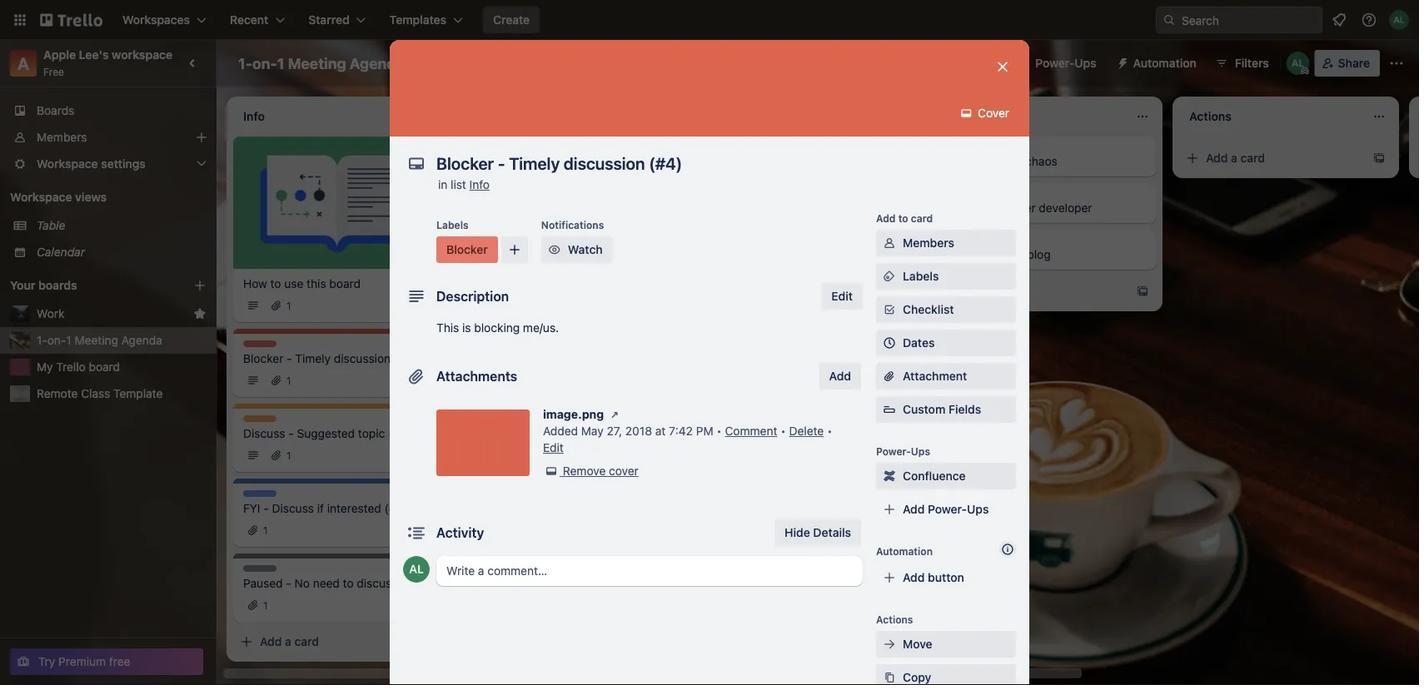 Task type: locate. For each thing, give the bounding box(es) containing it.
1 horizontal spatial ups
[[967, 503, 989, 517]]

0 vertical spatial create from template… image
[[1373, 152, 1386, 165]]

2 horizontal spatial apple lee (applelee29) image
[[1390, 10, 1410, 30]]

copy
[[903, 671, 932, 685]]

0 horizontal spatial the
[[614, 218, 631, 232]]

if right velocity
[[647, 281, 654, 295]]

calendar left 'up' on the top right
[[779, 56, 827, 70]]

confluence up cover 'link'
[[926, 56, 989, 70]]

switch to… image
[[12, 12, 28, 28]]

1- inside text box
[[238, 54, 252, 72]]

- inside discuss discuss - suggested topic (#3)
[[288, 427, 294, 441]]

i
[[480, 281, 483, 295]]

table link
[[37, 217, 207, 234]]

search image
[[1163, 13, 1176, 27]]

0 horizontal spatial on-
[[47, 334, 66, 347]]

0 vertical spatial goal
[[953, 144, 975, 156]]

27,
[[607, 424, 622, 438]]

1 vertical spatial is
[[462, 321, 471, 335]]

pm
[[696, 424, 714, 438]]

1-on-1 meeting agenda inside text box
[[238, 54, 405, 72]]

color: green, title: "goal" element for best
[[953, 237, 986, 249]]

if inside fyi fyi - discuss if interested (#6)
[[317, 502, 324, 516]]

sm image for members
[[881, 235, 898, 252]]

2 vertical spatial color: red, title: "blocker" element
[[243, 341, 280, 353]]

2 vertical spatial to
[[343, 577, 354, 591]]

board
[[618, 56, 650, 70]]

0 horizontal spatial members link
[[0, 124, 217, 151]]

sm image
[[958, 105, 975, 122], [546, 242, 563, 258], [881, 268, 898, 285], [607, 407, 623, 423], [543, 463, 560, 480], [881, 637, 898, 653]]

1 horizontal spatial if
[[647, 281, 654, 295]]

apple lee (applelee29) image
[[1390, 10, 1410, 30], [1287, 52, 1310, 75], [403, 557, 430, 583]]

work
[[37, 307, 65, 321]]

2 vertical spatial ups
[[967, 503, 989, 517]]

ups down custom
[[911, 446, 931, 457]]

board right this
[[329, 277, 361, 291]]

add power-ups
[[903, 503, 989, 517]]

try premium free button
[[10, 649, 203, 676]]

- left 'no' on the left bottom of the page
[[286, 577, 291, 591]]

1 horizontal spatial meeting
[[288, 54, 346, 72]]

ups up add button button
[[967, 503, 989, 517]]

1 vertical spatial meeting
[[75, 334, 118, 347]]

1 vertical spatial ups
[[911, 446, 931, 457]]

2 paused from the top
[[243, 577, 283, 591]]

1 vertical spatial board
[[89, 360, 120, 374]]

0 horizontal spatial to
[[270, 277, 281, 291]]

blocker inside the blocker the team is stuck on x, how can we move forward?
[[480, 144, 516, 156]]

0 horizontal spatial power-ups
[[876, 446, 931, 457]]

apple lee (applelee29) image right open information menu icon
[[1390, 10, 1410, 30]]

edit link
[[543, 441, 564, 455]]

color: green, title: "goal" element
[[953, 143, 986, 156], [953, 237, 986, 249]]

0 horizontal spatial is
[[462, 321, 471, 335]]

workspace inside workspace visible button
[[476, 56, 538, 70]]

agenda inside 1-on-1 meeting agenda text box
[[350, 54, 405, 72]]

power-
[[830, 56, 868, 70], [1036, 56, 1075, 70], [876, 446, 911, 457], [928, 503, 967, 517]]

0 horizontal spatial 1-
[[37, 334, 47, 347]]

workspace down create button
[[476, 56, 538, 70]]

0 vertical spatial labels
[[437, 219, 469, 231]]

color: red, title: "blocker" element
[[480, 143, 516, 156], [437, 237, 498, 263], [243, 341, 280, 353]]

any
[[549, 235, 569, 248]]

think
[[486, 281, 513, 295]]

a link
[[10, 50, 37, 77]]

1 horizontal spatial members link
[[876, 230, 1016, 257]]

0 vertical spatial confluence
[[926, 56, 989, 70]]

filters
[[1235, 56, 1269, 70]]

sm image down the my
[[546, 242, 563, 258]]

1 paused from the top
[[243, 567, 279, 578]]

- left suggested
[[288, 427, 294, 441]]

members link down boards
[[0, 124, 217, 151]]

automation up the add button
[[876, 546, 933, 557]]

boards
[[38, 279, 77, 292]]

0 vertical spatial automation
[[1134, 56, 1197, 70]]

chaos
[[1026, 155, 1058, 168]]

can you please give feedback on the report?
[[716, 201, 894, 232]]

0 vertical spatial board
[[329, 277, 361, 291]]

1 horizontal spatial on-
[[252, 54, 277, 72]]

fyi - discuss if interested (#6) link
[[243, 501, 430, 517]]

0 vertical spatial agenda
[[350, 54, 405, 72]]

if
[[647, 281, 654, 295], [317, 502, 324, 516]]

meeting inside text box
[[288, 54, 346, 72]]

goal inside goal best practice blog
[[953, 237, 975, 249]]

velocity
[[603, 281, 644, 295]]

labels link
[[876, 263, 1016, 290]]

sm image up add power-ups 'link' at the bottom of page
[[881, 468, 898, 485]]

sm image up the manage
[[958, 105, 975, 122]]

1 horizontal spatial calendar
[[779, 56, 827, 70]]

is
[[534, 155, 542, 168], [462, 321, 471, 335]]

2 fyi from the top
[[243, 502, 260, 516]]

the
[[480, 155, 500, 168]]

1-on-1 meeting agenda
[[238, 54, 405, 72], [37, 334, 162, 347]]

how
[[243, 277, 267, 291]]

class
[[81, 387, 110, 401]]

color: green, title: "goal" element down cover 'link'
[[953, 143, 986, 156]]

sm image right 'edit' button
[[881, 268, 898, 285]]

we inside the blocker the team is stuck on x, how can we move forward?
[[657, 155, 672, 168]]

color: red, title: "blocker" element for the team is stuck on x, how can we move forward?
[[480, 143, 516, 156]]

1 vertical spatial labels
[[903, 270, 939, 283]]

if inside i think we can improve velocity if we make some tooling changes.
[[647, 281, 654, 295]]

0 horizontal spatial can
[[534, 281, 553, 295]]

dates
[[903, 336, 935, 350]]

2 vertical spatial apple lee (applelee29) image
[[403, 557, 430, 583]]

members link up labels link
[[876, 230, 1016, 257]]

calendar power-up link
[[750, 50, 894, 77]]

- for fyi
[[263, 502, 269, 516]]

1 vertical spatial create from template… image
[[900, 255, 913, 268]]

1 horizontal spatial apple lee (applelee29) image
[[1287, 52, 1310, 75]]

mentor another developer
[[953, 201, 1093, 215]]

1 color: green, title: "goal" element from the top
[[953, 143, 986, 156]]

the down 'can'
[[716, 218, 734, 232]]

goal inside goal manage time chaos
[[953, 144, 975, 156]]

sm image inside "watch" button
[[546, 242, 563, 258]]

0 horizontal spatial meeting
[[75, 334, 118, 347]]

forward?
[[512, 171, 559, 185]]

board inside 'link'
[[89, 360, 120, 374]]

is right this
[[462, 321, 471, 335]]

1 inside 1-on-1 meeting agenda "link"
[[66, 334, 71, 347]]

if left interested
[[317, 502, 324, 516]]

0 vertical spatial on-
[[252, 54, 277, 72]]

your boards with 4 items element
[[10, 276, 168, 296]]

can
[[634, 155, 654, 168], [534, 281, 553, 295]]

on right feedback
[[880, 201, 894, 215]]

1 vertical spatial on-
[[47, 334, 66, 347]]

confluence up add power-ups
[[903, 469, 966, 483]]

on left the x,
[[578, 155, 591, 168]]

members down boards
[[37, 130, 87, 144]]

automation
[[1134, 56, 1197, 70], [876, 546, 933, 557]]

0 vertical spatial calendar
[[779, 56, 827, 70]]

0 vertical spatial is
[[534, 155, 542, 168]]

2 color: green, title: "goal" element from the top
[[953, 237, 986, 249]]

1 vertical spatial edit
[[543, 441, 564, 455]]

1 vertical spatial goal
[[953, 237, 975, 249]]

calendar inside calendar "link"
[[37, 245, 85, 259]]

create from template… image
[[1136, 285, 1150, 298]]

1 vertical spatial agenda
[[121, 334, 162, 347]]

members
[[37, 130, 87, 144], [903, 236, 955, 250]]

on for feedback
[[880, 201, 894, 215]]

0 vertical spatial members link
[[0, 124, 217, 151]]

- up "color: black, title: "paused"" element
[[263, 502, 269, 516]]

1 vertical spatial on
[[880, 201, 894, 215]]

1 horizontal spatial automation
[[1134, 56, 1197, 70]]

we right velocity
[[657, 281, 673, 295]]

sm image
[[1110, 50, 1134, 73], [881, 235, 898, 252], [881, 302, 898, 318], [881, 468, 898, 485], [881, 670, 898, 686]]

on
[[578, 155, 591, 168], [880, 201, 894, 215]]

0 horizontal spatial ups
[[911, 446, 931, 457]]

to for card
[[899, 212, 909, 224]]

0 horizontal spatial on
[[578, 155, 591, 168]]

Search field
[[1176, 7, 1322, 32]]

next
[[634, 218, 657, 232]]

sm image inside labels link
[[881, 268, 898, 285]]

0 horizontal spatial if
[[317, 502, 324, 516]]

time
[[999, 155, 1023, 168]]

the
[[614, 218, 631, 232], [716, 218, 734, 232]]

1 horizontal spatial board
[[329, 277, 361, 291]]

drafted
[[502, 218, 541, 232]]

1 horizontal spatial members
[[903, 236, 955, 250]]

remove cover
[[563, 464, 639, 478]]

Board name text field
[[230, 50, 413, 77]]

1 vertical spatial color: orange, title: "discuss" element
[[243, 416, 281, 428]]

add inside 'link'
[[903, 503, 925, 517]]

0 horizontal spatial board
[[89, 360, 120, 374]]

color: orange, title: "discuss" element up 'can'
[[716, 143, 754, 156]]

sm image down add to card
[[881, 235, 898, 252]]

0 vertical spatial 1-on-1 meeting agenda
[[238, 54, 405, 72]]

board up remote class template
[[89, 360, 120, 374]]

apple lee (applelee29) image right filters
[[1287, 52, 1310, 75]]

1 horizontal spatial to
[[343, 577, 354, 591]]

blocker blocker - timely discussion (#4)
[[243, 342, 417, 366]]

to left use
[[270, 277, 281, 291]]

- inside paused paused - no need to discuss (#0)
[[286, 577, 291, 591]]

views
[[75, 190, 107, 204]]

ups left automation button
[[1075, 56, 1097, 70]]

manage
[[953, 155, 996, 168]]

attachments
[[437, 369, 518, 384]]

back to home image
[[40, 7, 102, 33]]

1 vertical spatial workspace
[[10, 190, 72, 204]]

1 goal from the top
[[953, 144, 975, 156]]

sm image down edit link
[[543, 463, 560, 480]]

automation down search icon
[[1134, 56, 1197, 70]]

sm image inside move link
[[881, 637, 898, 653]]

-
[[287, 352, 292, 366], [288, 427, 294, 441], [263, 502, 269, 516], [286, 577, 291, 591]]

sm image down "actions"
[[881, 637, 898, 653]]

color: orange, title: "discuss" element
[[716, 143, 754, 156], [243, 416, 281, 428]]

0 vertical spatial power-ups
[[1036, 56, 1097, 70]]

the right for on the left of page
[[614, 218, 631, 232]]

0 horizontal spatial calendar
[[37, 245, 85, 259]]

create from template… image
[[1373, 152, 1386, 165], [900, 255, 913, 268]]

0 vertical spatial color: red, title: "blocker" element
[[480, 143, 516, 156]]

1-on-1 meeting agenda link
[[37, 332, 207, 349]]

can inside i think we can improve velocity if we make some tooling changes.
[[534, 281, 553, 295]]

None text field
[[428, 148, 978, 178]]

sm image for move
[[881, 637, 898, 653]]

1 vertical spatial apple lee (applelee29) image
[[1287, 52, 1310, 75]]

1 vertical spatial color: green, title: "goal" element
[[953, 237, 986, 249]]

color: green, title: "goal" element for manage
[[953, 143, 986, 156]]

1 horizontal spatial the
[[716, 218, 734, 232]]

2018
[[626, 424, 652, 438]]

workspace for workspace views
[[10, 190, 72, 204]]

workspace for workspace visible
[[476, 56, 538, 70]]

goal
[[953, 144, 975, 156], [953, 237, 975, 249]]

on inside the blocker the team is stuck on x, how can we move forward?
[[578, 155, 591, 168]]

1 horizontal spatial 1-
[[238, 54, 252, 72]]

goal best practice blog
[[953, 237, 1051, 262]]

developer
[[1039, 201, 1093, 215]]

we
[[657, 155, 672, 168], [516, 281, 531, 295], [657, 281, 673, 295]]

1 horizontal spatial create from template… image
[[1373, 152, 1386, 165]]

- inside blocker blocker - timely discussion (#4)
[[287, 352, 292, 366]]

color: green, title: "goal" element down mentor
[[953, 237, 986, 249]]

goals
[[564, 218, 592, 232]]

board link
[[589, 50, 660, 77]]

1 vertical spatial power-ups
[[876, 446, 931, 457]]

1 horizontal spatial agenda
[[350, 54, 405, 72]]

calendar for calendar power-up
[[779, 56, 827, 70]]

1 horizontal spatial power-ups
[[1036, 56, 1097, 70]]

use
[[284, 277, 304, 291]]

0 horizontal spatial agenda
[[121, 334, 162, 347]]

color: red, title: "blocker" element left "timely"
[[243, 341, 280, 353]]

0 horizontal spatial 1-on-1 meeting agenda
[[37, 334, 162, 347]]

1 horizontal spatial can
[[634, 155, 654, 168]]

in
[[438, 178, 448, 192]]

color: red, title: "blocker" element up the move
[[480, 143, 516, 156]]

can
[[716, 201, 738, 215]]

need
[[313, 577, 340, 591]]

1 vertical spatial automation
[[876, 546, 933, 557]]

to right feedback
[[899, 212, 909, 224]]

1 vertical spatial 1-on-1 meeting agenda
[[37, 334, 162, 347]]

paused
[[243, 567, 279, 578], [243, 577, 283, 591]]

add board image
[[193, 279, 207, 292]]

- for discuss
[[288, 427, 294, 441]]

can right how at the left
[[634, 155, 654, 168]]

hide details link
[[775, 520, 861, 547]]

a
[[1231, 151, 1238, 165], [995, 285, 1001, 298], [522, 334, 528, 348], [285, 635, 291, 649]]

0 horizontal spatial edit
[[543, 441, 564, 455]]

lee's
[[79, 48, 109, 62]]

color: red, title: "blocker" element down "i've"
[[437, 237, 498, 263]]

0 vertical spatial can
[[634, 155, 654, 168]]

i've drafted my goals for the next few months. any feedback? link
[[480, 217, 673, 250]]

1- inside "link"
[[37, 334, 47, 347]]

0 vertical spatial on
[[578, 155, 591, 168]]

can up some
[[534, 281, 553, 295]]

calendar for calendar
[[37, 245, 85, 259]]

few
[[480, 235, 499, 248]]

edit inside delete edit
[[543, 441, 564, 455]]

sm image left checklist
[[881, 302, 898, 318]]

labels up checklist
[[903, 270, 939, 283]]

sm image inside automation button
[[1110, 50, 1134, 73]]

1 horizontal spatial workspace
[[476, 56, 538, 70]]

0 vertical spatial color: green, title: "goal" element
[[953, 143, 986, 156]]

the team is stuck on x, how can we move forward? link
[[480, 153, 673, 187]]

color: orange, title: "discuss" element left suggested
[[243, 416, 281, 428]]

fyi
[[243, 492, 259, 503], [243, 502, 260, 516]]

1 the from the left
[[614, 218, 631, 232]]

blocker
[[480, 144, 516, 156], [447, 243, 488, 257], [243, 342, 280, 353], [243, 352, 284, 366]]

sm image inside checklist link
[[881, 302, 898, 318]]

sm image for copy
[[881, 670, 898, 686]]

workspace up table
[[10, 190, 72, 204]]

x,
[[595, 155, 606, 168]]

0 vertical spatial to
[[899, 212, 909, 224]]

activity
[[437, 525, 484, 541]]

1 horizontal spatial edit
[[832, 290, 853, 303]]

edit inside button
[[832, 290, 853, 303]]

confluence button
[[898, 50, 999, 77]]

apple lee's workspace free
[[43, 48, 173, 77]]

discuss - suggested topic (#3) link
[[243, 426, 430, 442]]

the inside 'can you please give feedback on the report?'
[[716, 218, 734, 232]]

how to use this board link
[[243, 276, 430, 292]]

we up some
[[516, 281, 531, 295]]

goal down cover 'link'
[[953, 144, 975, 156]]

sm image left copy
[[881, 670, 898, 686]]

calendar inside calendar power-up link
[[779, 56, 827, 70]]

2 horizontal spatial to
[[899, 212, 909, 224]]

blocking
[[474, 321, 520, 335]]

on inside 'can you please give feedback on the report?'
[[880, 201, 894, 215]]

0 horizontal spatial color: orange, title: "discuss" element
[[243, 416, 281, 428]]

mentor
[[953, 201, 991, 215]]

team
[[504, 155, 530, 168]]

comment link
[[725, 424, 778, 438]]

edit down added
[[543, 441, 564, 455]]

0 vertical spatial ups
[[1075, 56, 1097, 70]]

checklist
[[903, 303, 954, 317]]

open information menu image
[[1361, 12, 1378, 28]]

sm image right power-ups 'button' on the right top
[[1110, 50, 1134, 73]]

up
[[868, 56, 884, 70]]

0 vertical spatial 1-
[[238, 54, 252, 72]]

we right how at the left
[[657, 155, 672, 168]]

on for stuck
[[578, 155, 591, 168]]

edit up add button
[[832, 290, 853, 303]]

power-ups inside 'button'
[[1036, 56, 1097, 70]]

another
[[995, 201, 1036, 215]]

0 vertical spatial if
[[647, 281, 654, 295]]

2 the from the left
[[716, 218, 734, 232]]

1 vertical spatial if
[[317, 502, 324, 516]]

for
[[596, 218, 610, 232]]

custom
[[903, 403, 946, 417]]

calendar down table
[[37, 245, 85, 259]]

1 vertical spatial confluence
[[903, 469, 966, 483]]

0 vertical spatial color: orange, title: "discuss" element
[[716, 143, 754, 156]]

0 horizontal spatial workspace
[[10, 190, 72, 204]]

can inside the blocker the team is stuck on x, how can we move forward?
[[634, 155, 654, 168]]

goal down mentor
[[953, 237, 975, 249]]

1 vertical spatial 1-
[[37, 334, 47, 347]]

discuss inside fyi fyi - discuss if interested (#6)
[[272, 502, 314, 516]]

cover link
[[953, 100, 1020, 127]]

to right need
[[343, 577, 354, 591]]

actions
[[876, 614, 913, 626]]

- left "timely"
[[287, 352, 292, 366]]

apple lee (applelee29) image right "discuss"
[[403, 557, 430, 583]]

sm image inside copy link
[[881, 670, 898, 686]]

2 goal from the top
[[953, 237, 975, 249]]

- inside fyi fyi - discuss if interested (#6)
[[263, 502, 269, 516]]

automation button
[[1110, 50, 1207, 77]]

1 vertical spatial to
[[270, 277, 281, 291]]

labels left "i've"
[[437, 219, 469, 231]]

to inside how to use this board link
[[270, 277, 281, 291]]

details
[[813, 526, 851, 540]]

1 vertical spatial can
[[534, 281, 553, 295]]

add
[[1206, 151, 1228, 165], [876, 212, 896, 224], [970, 285, 992, 298], [497, 334, 519, 348], [829, 369, 851, 383], [903, 503, 925, 517], [903, 571, 925, 585], [260, 635, 282, 649]]

1-
[[238, 54, 252, 72], [37, 334, 47, 347]]

goal for manage
[[953, 144, 975, 156]]

1 horizontal spatial labels
[[903, 270, 939, 283]]

members down add to card
[[903, 236, 955, 250]]

1 vertical spatial calendar
[[37, 245, 85, 259]]

to for use
[[270, 277, 281, 291]]

sm image for remove cover
[[543, 463, 560, 480]]

is up forward?
[[534, 155, 542, 168]]

try
[[38, 655, 55, 669]]



Task type: vqa. For each thing, say whether or not it's contained in the screenshot.
topmost Terry
no



Task type: describe. For each thing, give the bounding box(es) containing it.
1 vertical spatial color: red, title: "blocker" element
[[437, 237, 498, 263]]

ups inside add power-ups 'link'
[[967, 503, 989, 517]]

fields
[[949, 403, 982, 417]]

this
[[437, 321, 459, 335]]

blocker for blocker
[[447, 243, 488, 257]]

timely
[[295, 352, 331, 366]]

i think we can improve velocity if we make some tooling changes.
[[480, 281, 673, 312]]

custom fields button
[[876, 402, 1016, 418]]

my
[[37, 360, 53, 374]]

in list info
[[438, 178, 490, 192]]

(#4)
[[394, 352, 417, 366]]

meeting inside "link"
[[75, 334, 118, 347]]

how to use this board
[[243, 277, 361, 291]]

color: blue, title: "fyi" element
[[243, 491, 277, 503]]

please
[[763, 201, 799, 215]]

work link
[[37, 306, 187, 322]]

boards
[[37, 104, 74, 117]]

blocker the team is stuck on x, how can we move forward?
[[480, 144, 672, 185]]

(#3)
[[388, 427, 411, 441]]

workspace
[[112, 48, 173, 62]]

may
[[581, 424, 604, 438]]

- for blocker
[[287, 352, 292, 366]]

can you please give feedback on the report? link
[[716, 200, 910, 233]]

color: red, title: "blocker" element for blocker - timely discussion (#4)
[[243, 341, 280, 353]]

visible
[[541, 56, 576, 70]]

show menu image
[[1389, 55, 1405, 72]]

improve
[[557, 281, 600, 295]]

edit button
[[822, 283, 863, 310]]

add button button
[[876, 565, 1016, 592]]

info link
[[470, 178, 490, 192]]

tooling
[[544, 298, 581, 312]]

a
[[17, 53, 29, 73]]

0 horizontal spatial automation
[[876, 546, 933, 557]]

the inside i've drafted my goals for the next few months. any feedback?
[[614, 218, 631, 232]]

comment
[[725, 424, 778, 438]]

premium
[[58, 655, 106, 669]]

no
[[295, 577, 310, 591]]

0 notifications image
[[1330, 10, 1350, 30]]

is inside the blocker the team is stuck on x, how can we move forward?
[[534, 155, 542, 168]]

confluence inside button
[[926, 56, 989, 70]]

sm image inside cover 'link'
[[958, 105, 975, 122]]

sm image for confluence
[[881, 468, 898, 485]]

this is blocking me/us.
[[437, 321, 559, 335]]

apple lee's workspace link
[[43, 48, 173, 62]]

me/us.
[[523, 321, 559, 335]]

blocker - timely discussion (#4) link
[[243, 351, 430, 367]]

0 horizontal spatial labels
[[437, 219, 469, 231]]

sm image for labels
[[881, 268, 898, 285]]

0 vertical spatial apple lee (applelee29) image
[[1390, 10, 1410, 30]]

workspace visible
[[476, 56, 576, 70]]

to inside paused paused - no need to discuss (#0)
[[343, 577, 354, 591]]

topic
[[358, 427, 385, 441]]

power- inside 'button'
[[1036, 56, 1075, 70]]

0 horizontal spatial create from template… image
[[900, 255, 913, 268]]

move
[[903, 638, 933, 651]]

1 horizontal spatial color: orange, title: "discuss" element
[[716, 143, 754, 156]]

watch button
[[541, 237, 613, 263]]

dates button
[[876, 330, 1016, 357]]

starred icon image
[[193, 307, 207, 321]]

automation inside button
[[1134, 56, 1197, 70]]

color: black, title: "paused" element
[[243, 566, 279, 578]]

description
[[437, 289, 509, 305]]

1 vertical spatial members
[[903, 236, 955, 250]]

1 vertical spatial members link
[[876, 230, 1016, 257]]

(#0)
[[401, 577, 424, 591]]

remote class template link
[[37, 386, 207, 402]]

discuss discuss - suggested topic (#3)
[[243, 417, 411, 441]]

remote
[[37, 387, 78, 401]]

blocker for blocker the team is stuck on x, how can we move forward?
[[480, 144, 516, 156]]

i've
[[480, 218, 499, 232]]

ups inside power-ups 'button'
[[1075, 56, 1097, 70]]

info
[[470, 178, 490, 192]]

stuck
[[546, 155, 575, 168]]

agenda inside 1-on-1 meeting agenda "link"
[[121, 334, 162, 347]]

discussion
[[334, 352, 391, 366]]

i've drafted my goals for the next few months. any feedback?
[[480, 218, 657, 248]]

sm image for automation
[[1110, 50, 1134, 73]]

blocker for blocker blocker - timely discussion (#4)
[[243, 342, 280, 353]]

added may 27, 2018 at 7:42 pm
[[543, 424, 714, 438]]

free
[[43, 66, 64, 77]]

delete link
[[789, 424, 824, 438]]

hide
[[785, 526, 810, 540]]

attachment button
[[876, 363, 1016, 390]]

delete
[[789, 424, 824, 438]]

Write a comment text field
[[437, 557, 863, 587]]

make
[[480, 298, 509, 312]]

- for paused
[[286, 577, 291, 591]]

on- inside "link"
[[47, 334, 66, 347]]

customize views image
[[669, 55, 685, 72]]

1 fyi from the top
[[243, 492, 259, 503]]

my
[[544, 218, 560, 232]]

my trello board
[[37, 360, 120, 374]]

sm image for watch
[[546, 242, 563, 258]]

table
[[37, 219, 65, 232]]

1-on-1 meeting agenda inside "link"
[[37, 334, 162, 347]]

interested
[[327, 502, 381, 516]]

sm image up 27,
[[607, 407, 623, 423]]

discuss
[[357, 577, 398, 591]]

paused - no need to discuss (#0) link
[[243, 576, 430, 592]]

0 horizontal spatial apple lee (applelee29) image
[[403, 557, 430, 583]]

primary element
[[0, 0, 1420, 40]]

suggested
[[297, 427, 355, 441]]

sm image for checklist
[[881, 302, 898, 318]]

custom fields
[[903, 403, 982, 417]]

goal for best
[[953, 237, 975, 249]]

workspace views
[[10, 190, 107, 204]]

best practice blog link
[[953, 247, 1146, 263]]

free
[[109, 655, 130, 669]]

cover
[[975, 106, 1010, 120]]

give
[[802, 201, 824, 215]]

add to card
[[876, 212, 933, 224]]

create button
[[483, 7, 540, 33]]

on- inside text box
[[252, 54, 277, 72]]

list
[[451, 178, 466, 192]]

0 vertical spatial members
[[37, 130, 87, 144]]

boards link
[[0, 97, 217, 124]]

power- inside 'link'
[[928, 503, 967, 517]]

best
[[953, 248, 977, 262]]

add button
[[819, 363, 861, 390]]

1 inside 1-on-1 meeting agenda text box
[[277, 54, 284, 72]]



